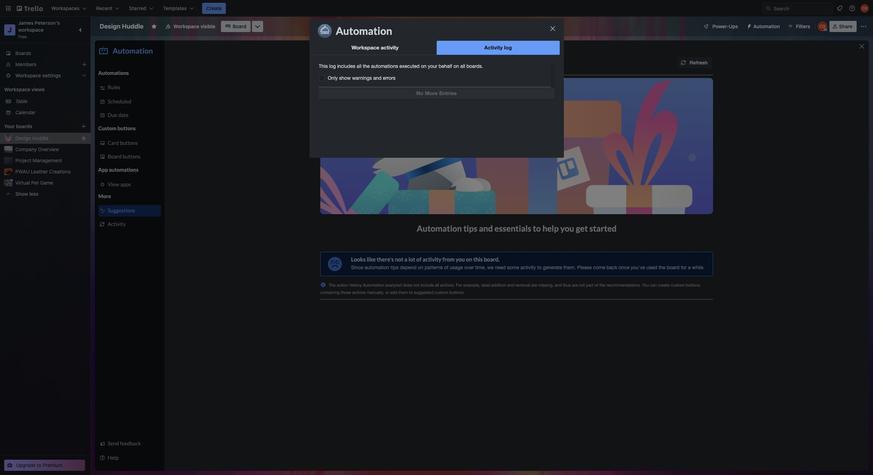 Task type: describe. For each thing, give the bounding box(es) containing it.
show menu image
[[860, 23, 867, 30]]

your boards with 5 items element
[[4, 122, 70, 131]]

board
[[233, 23, 246, 29]]

company
[[15, 146, 37, 152]]

design inside design huddle link
[[15, 135, 31, 141]]

members link
[[0, 59, 91, 70]]

james peterson's workspace free
[[18, 20, 61, 39]]

upgrade to premium link
[[4, 460, 85, 471]]

table
[[15, 98, 27, 104]]

creations
[[49, 169, 71, 175]]

primary element
[[0, 0, 873, 17]]

less
[[29, 191, 38, 197]]

automation button
[[744, 21, 784, 32]]

power-ups
[[713, 23, 738, 29]]

management
[[33, 158, 62, 164]]

virtual
[[15, 180, 30, 186]]

calendar
[[15, 109, 36, 115]]

workspace
[[18, 27, 44, 33]]

0 horizontal spatial christina overa (christinaovera) image
[[818, 22, 828, 31]]

design huddle inside board name text field
[[100, 23, 144, 30]]

workspace visible button
[[161, 21, 219, 32]]

create button
[[202, 3, 226, 14]]

to
[[37, 463, 41, 469]]

show less button
[[0, 189, 91, 200]]

pwau leather creations
[[15, 169, 71, 175]]

design inside board name text field
[[100, 23, 121, 30]]

boards
[[16, 123, 32, 129]]

free
[[18, 34, 27, 39]]

huddle inside design huddle link
[[32, 135, 48, 141]]

table link
[[15, 98, 86, 105]]

peterson's
[[35, 20, 60, 26]]

add board image
[[81, 124, 86, 129]]

pwau leather creations link
[[15, 168, 86, 175]]

design huddle link
[[15, 135, 78, 142]]

james peterson's workspace link
[[18, 20, 61, 33]]

upgrade
[[16, 463, 36, 469]]

your boards
[[4, 123, 32, 129]]

game
[[40, 180, 53, 186]]

your
[[4, 123, 15, 129]]

pet
[[31, 180, 39, 186]]

leather
[[31, 169, 48, 175]]

power-
[[713, 23, 729, 29]]

overview
[[38, 146, 59, 152]]

views
[[31, 86, 45, 92]]



Task type: locate. For each thing, give the bounding box(es) containing it.
design huddle up company overview
[[15, 135, 48, 141]]

upgrade to premium
[[16, 463, 63, 469]]

design huddle left star or unstar board icon
[[100, 23, 144, 30]]

j link
[[4, 24, 15, 36]]

share
[[839, 23, 853, 29]]

1 vertical spatial design
[[15, 135, 31, 141]]

0 horizontal spatial design huddle
[[15, 135, 48, 141]]

workspace for workspace visible
[[174, 23, 199, 29]]

virtual pet game
[[15, 180, 53, 186]]

0 vertical spatial design
[[100, 23, 121, 30]]

project management link
[[15, 157, 86, 164]]

show less
[[15, 191, 38, 197]]

Search field
[[763, 3, 833, 14]]

0 vertical spatial christina overa (christinaovera) image
[[861, 4, 869, 13]]

customize views image
[[254, 23, 261, 30]]

christina overa (christinaovera) image right open information menu image at the top of page
[[861, 4, 869, 13]]

1 horizontal spatial huddle
[[122, 23, 144, 30]]

pwau
[[15, 169, 30, 175]]

1 vertical spatial huddle
[[32, 135, 48, 141]]

Board name text field
[[96, 21, 147, 32]]

1 horizontal spatial design huddle
[[100, 23, 144, 30]]

design huddle
[[100, 23, 144, 30], [15, 135, 48, 141]]

calendar link
[[15, 109, 86, 116]]

j
[[8, 26, 12, 34]]

huddle left star or unstar board icon
[[122, 23, 144, 30]]

0 horizontal spatial design
[[15, 135, 31, 141]]

1 vertical spatial christina overa (christinaovera) image
[[818, 22, 828, 31]]

workspace for workspace views
[[4, 86, 30, 92]]

star or unstar board image
[[151, 24, 157, 29]]

open information menu image
[[849, 5, 856, 12]]

virtual pet game link
[[15, 180, 86, 187]]

workspace views
[[4, 86, 45, 92]]

premium
[[43, 463, 63, 469]]

0 vertical spatial design huddle
[[100, 23, 144, 30]]

0 vertical spatial workspace
[[174, 23, 199, 29]]

design huddle inside design huddle link
[[15, 135, 48, 141]]

james
[[18, 20, 33, 26]]

board link
[[221, 21, 251, 32]]

starred icon image
[[81, 136, 86, 141]]

christina overa (christinaovera) image
[[861, 4, 869, 13], [818, 22, 828, 31]]

boards link
[[0, 48, 91, 59]]

members
[[15, 61, 36, 67]]

huddle inside board name text field
[[122, 23, 144, 30]]

0 horizontal spatial huddle
[[32, 135, 48, 141]]

boards
[[15, 50, 31, 56]]

visible
[[201, 23, 215, 29]]

workspace visible
[[174, 23, 215, 29]]

automation
[[754, 23, 780, 29]]

share button
[[830, 21, 857, 32]]

power-ups button
[[699, 21, 742, 32]]

show
[[15, 191, 28, 197]]

project management
[[15, 158, 62, 164]]

1 vertical spatial workspace
[[4, 86, 30, 92]]

1 horizontal spatial design
[[100, 23, 121, 30]]

1 horizontal spatial workspace
[[174, 23, 199, 29]]

0 horizontal spatial workspace
[[4, 86, 30, 92]]

workspace
[[174, 23, 199, 29], [4, 86, 30, 92]]

design
[[100, 23, 121, 30], [15, 135, 31, 141]]

christina overa (christinaovera) image right filters
[[818, 22, 828, 31]]

1 vertical spatial design huddle
[[15, 135, 48, 141]]

workspace left visible
[[174, 23, 199, 29]]

huddle up company overview
[[32, 135, 48, 141]]

0 vertical spatial huddle
[[122, 23, 144, 30]]

create
[[206, 5, 222, 11]]

filters
[[796, 23, 810, 29]]

workspace inside button
[[174, 23, 199, 29]]

project
[[15, 158, 31, 164]]

christina overa (christinaovera) image inside primary element
[[861, 4, 869, 13]]

ups
[[729, 23, 738, 29]]

company overview
[[15, 146, 59, 152]]

huddle
[[122, 23, 144, 30], [32, 135, 48, 141]]

workspace up table at left top
[[4, 86, 30, 92]]

filters button
[[786, 21, 813, 32]]

sm image
[[744, 21, 754, 31]]

0 notifications image
[[836, 4, 844, 13]]

search image
[[766, 6, 772, 11]]

company overview link
[[15, 146, 86, 153]]

1 horizontal spatial christina overa (christinaovera) image
[[861, 4, 869, 13]]



Task type: vqa. For each thing, say whether or not it's contained in the screenshot.
Boards link
yes



